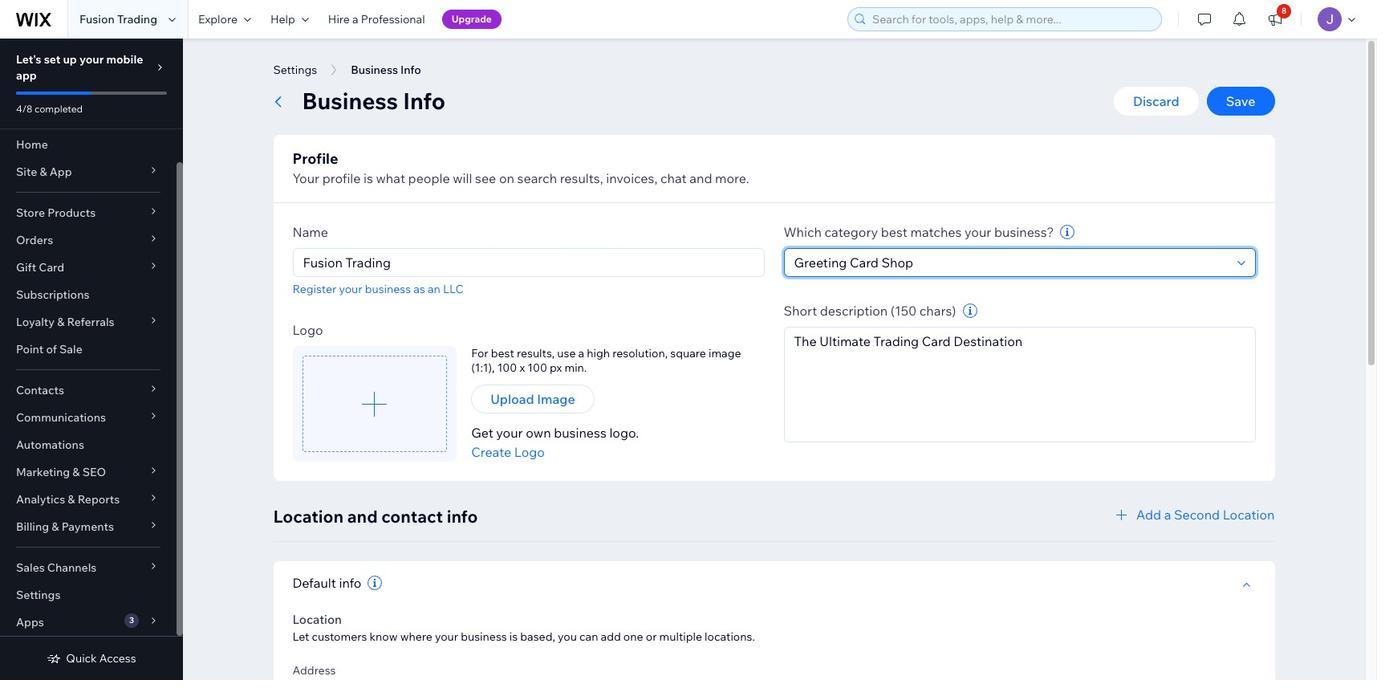 Task type: describe. For each thing, give the bounding box(es) containing it.
register your business as an llc
[[293, 282, 464, 296]]

your inside get your own business logo. create logo
[[496, 425, 523, 441]]

profile
[[323, 170, 361, 186]]

results, inside 'for best results, use a high resolution, square image (1:1), 100 x 100 px min.'
[[517, 346, 555, 361]]

get
[[471, 425, 494, 441]]

what
[[376, 170, 405, 186]]

and inside profile your profile is what people will see on search results, invoices, chat and more.
[[690, 170, 713, 186]]

resolution,
[[613, 346, 668, 361]]

2 100 from the left
[[528, 361, 548, 375]]

billing & payments button
[[0, 513, 177, 540]]

your inside let's set up your mobile app
[[79, 52, 104, 67]]

(150
[[891, 303, 917, 319]]

hire a professional
[[328, 12, 425, 26]]

set
[[44, 52, 61, 67]]

default info
[[293, 575, 362, 591]]

save button
[[1207, 87, 1275, 116]]

quick
[[66, 651, 97, 666]]

1 100 from the left
[[498, 361, 517, 375]]

a inside 'for best results, use a high resolution, square image (1:1), 100 x 100 px min.'
[[579, 346, 585, 361]]

short description (150 chars)
[[784, 303, 957, 319]]

point of sale link
[[0, 336, 177, 363]]

store products button
[[0, 199, 177, 226]]

discard button
[[1114, 87, 1199, 116]]

sale
[[59, 342, 83, 357]]

marketing
[[16, 465, 70, 479]]

register your business as an llc link
[[293, 282, 464, 296]]

chars)
[[920, 303, 957, 319]]

of
[[46, 342, 57, 357]]

analytics & reports
[[16, 492, 120, 507]]

business?
[[995, 224, 1055, 240]]

business inside 'button'
[[351, 63, 398, 77]]

chat
[[661, 170, 687, 186]]

high
[[587, 346, 610, 361]]

marketing & seo
[[16, 465, 106, 479]]

location for location and contact info
[[273, 506, 344, 527]]

logo.
[[610, 425, 639, 441]]

site
[[16, 165, 37, 179]]

which
[[784, 224, 822, 240]]

get your own business logo. create logo
[[471, 425, 639, 460]]

business info inside business info 'button'
[[351, 63, 421, 77]]

gift
[[16, 260, 36, 275]]

point of sale
[[16, 342, 83, 357]]

your
[[293, 170, 320, 186]]

Enter your business or website type field
[[790, 249, 1233, 276]]

discard
[[1134, 93, 1180, 109]]

you
[[558, 630, 577, 644]]

llc
[[443, 282, 464, 296]]

up
[[63, 52, 77, 67]]

subscriptions link
[[0, 281, 177, 308]]

card
[[39, 260, 64, 275]]

for best results, use a high resolution, square image (1:1), 100 x 100 px min.
[[471, 346, 742, 375]]

fusion trading
[[79, 12, 157, 26]]

Type your business name (e.g., Amy's Shoes) field
[[298, 249, 759, 276]]

loyalty & referrals
[[16, 315, 114, 329]]

as
[[414, 282, 425, 296]]

an
[[428, 282, 441, 296]]

image
[[709, 346, 742, 361]]

settings link
[[0, 581, 177, 609]]

for
[[471, 346, 489, 361]]

description
[[820, 303, 888, 319]]

add a second location
[[1137, 507, 1275, 523]]

analytics & reports button
[[0, 486, 177, 513]]

explore
[[198, 12, 238, 26]]

Describe your business here. What makes it great? Use short catchy text to tell people what you do or offer. text field
[[785, 328, 1255, 442]]

app
[[16, 68, 37, 83]]

location for location let customers know where your business is based, you can add one or multiple locations.
[[293, 612, 342, 627]]

save
[[1227, 93, 1256, 109]]

4/8
[[16, 103, 32, 115]]

px
[[550, 361, 562, 375]]

site & app
[[16, 165, 72, 179]]

upload image button
[[471, 385, 595, 414]]

communications button
[[0, 404, 177, 431]]

billing & payments
[[16, 520, 114, 534]]

1 vertical spatial business
[[302, 87, 398, 115]]

short
[[784, 303, 818, 319]]

sales channels
[[16, 560, 97, 575]]

contacts button
[[0, 377, 177, 404]]

where
[[400, 630, 433, 644]]

site & app button
[[0, 158, 177, 185]]

quick access
[[66, 651, 136, 666]]

based,
[[521, 630, 556, 644]]

category
[[825, 224, 878, 240]]

know
[[370, 630, 398, 644]]

people
[[408, 170, 450, 186]]

1 vertical spatial info
[[403, 87, 446, 115]]

access
[[99, 651, 136, 666]]

a for hire
[[353, 12, 359, 26]]

0 horizontal spatial info
[[339, 575, 362, 591]]

upload image
[[491, 391, 575, 407]]

billing
[[16, 520, 49, 534]]



Task type: vqa. For each thing, say whether or not it's contained in the screenshot.
explore
yes



Task type: locate. For each thing, give the bounding box(es) containing it.
subscriptions
[[16, 287, 90, 302]]

2 vertical spatial business
[[461, 630, 507, 644]]

sidebar element
[[0, 39, 183, 680]]

matches
[[911, 224, 962, 240]]

business left based,
[[461, 630, 507, 644]]

logo down own
[[515, 444, 545, 460]]

1 horizontal spatial is
[[510, 630, 518, 644]]

is left what
[[364, 170, 373, 186]]

let
[[293, 630, 309, 644]]

3
[[129, 615, 134, 625]]

1 horizontal spatial logo
[[515, 444, 545, 460]]

1 horizontal spatial business
[[461, 630, 507, 644]]

0 vertical spatial best
[[881, 224, 908, 240]]

orders
[[16, 233, 53, 247]]

sales
[[16, 560, 45, 575]]

business down business info 'button'
[[302, 87, 398, 115]]

address
[[293, 663, 336, 678]]

0 horizontal spatial logo
[[293, 322, 323, 338]]

communications
[[16, 410, 106, 425]]

0 vertical spatial logo
[[293, 322, 323, 338]]

1 vertical spatial and
[[347, 506, 378, 527]]

let's set up your mobile app
[[16, 52, 143, 83]]

business left as
[[365, 282, 411, 296]]

best
[[881, 224, 908, 240], [491, 346, 515, 361]]

min.
[[565, 361, 587, 375]]

0 vertical spatial info
[[447, 506, 478, 527]]

on
[[499, 170, 515, 186]]

0 vertical spatial settings
[[273, 63, 317, 77]]

2 vertical spatial a
[[1165, 507, 1172, 523]]

home link
[[0, 131, 177, 158]]

and right chat
[[690, 170, 713, 186]]

0 horizontal spatial best
[[491, 346, 515, 361]]

your right the where in the left of the page
[[435, 630, 459, 644]]

your right the up
[[79, 52, 104, 67]]

business info down "professional"
[[351, 63, 421, 77]]

1 vertical spatial settings
[[16, 588, 61, 602]]

logo inside get your own business logo. create logo
[[515, 444, 545, 460]]

and left contact
[[347, 506, 378, 527]]

results, left use
[[517, 346, 555, 361]]

loyalty & referrals button
[[0, 308, 177, 336]]

& for marketing
[[73, 465, 80, 479]]

1 horizontal spatial best
[[881, 224, 908, 240]]

info right "default"
[[339, 575, 362, 591]]

reports
[[78, 492, 120, 507]]

image
[[537, 391, 575, 407]]

loyalty
[[16, 315, 55, 329]]

1 horizontal spatial info
[[447, 506, 478, 527]]

1 horizontal spatial 100
[[528, 361, 548, 375]]

settings down help button on the top left of the page
[[273, 63, 317, 77]]

best inside 'for best results, use a high resolution, square image (1:1), 100 x 100 px min.'
[[491, 346, 515, 361]]

settings inside sidebar element
[[16, 588, 61, 602]]

0 vertical spatial business
[[351, 63, 398, 77]]

info down "professional"
[[401, 63, 421, 77]]

a for add
[[1165, 507, 1172, 523]]

1 horizontal spatial results,
[[560, 170, 603, 186]]

&
[[40, 165, 47, 179], [57, 315, 65, 329], [73, 465, 80, 479], [68, 492, 75, 507], [52, 520, 59, 534]]

results, inside profile your profile is what people will see on search results, invoices, chat and more.
[[560, 170, 603, 186]]

0 horizontal spatial and
[[347, 506, 378, 527]]

apps
[[16, 615, 44, 630]]

business
[[365, 282, 411, 296], [554, 425, 607, 441], [461, 630, 507, 644]]

& for analytics
[[68, 492, 75, 507]]

sales channels button
[[0, 554, 177, 581]]

mobile
[[106, 52, 143, 67]]

upgrade
[[452, 13, 492, 25]]

add
[[1137, 507, 1162, 523]]

which category best matches your business?
[[784, 224, 1055, 240]]

business inside get your own business logo. create logo
[[554, 425, 607, 441]]

0 vertical spatial is
[[364, 170, 373, 186]]

info down business info 'button'
[[403, 87, 446, 115]]

1 horizontal spatial a
[[579, 346, 585, 361]]

& for site
[[40, 165, 47, 179]]

store products
[[16, 206, 96, 220]]

0 vertical spatial info
[[401, 63, 421, 77]]

see
[[475, 170, 496, 186]]

trading
[[117, 12, 157, 26]]

1 vertical spatial best
[[491, 346, 515, 361]]

location right second
[[1223, 507, 1275, 523]]

best left matches
[[881, 224, 908, 240]]

Search for tools, apps, help & more... field
[[868, 8, 1157, 31]]

settings down sales
[[16, 588, 61, 602]]

results, right search
[[560, 170, 603, 186]]

orders button
[[0, 226, 177, 254]]

a right use
[[579, 346, 585, 361]]

products
[[48, 206, 96, 220]]

& right site
[[40, 165, 47, 179]]

a inside button
[[1165, 507, 1172, 523]]

a right hire
[[353, 12, 359, 26]]

1 vertical spatial business
[[554, 425, 607, 441]]

business info down business info 'button'
[[302, 87, 446, 115]]

business down 'image' at the left bottom of the page
[[554, 425, 607, 441]]

settings button
[[265, 58, 325, 82]]

home
[[16, 137, 48, 152]]

0 vertical spatial business
[[365, 282, 411, 296]]

completed
[[34, 103, 83, 115]]

results,
[[560, 170, 603, 186], [517, 346, 555, 361]]

business info button
[[343, 58, 429, 82]]

upgrade button
[[442, 10, 502, 29]]

4/8 completed
[[16, 103, 83, 115]]

logo down register
[[293, 322, 323, 338]]

& left seo
[[73, 465, 80, 479]]

default
[[293, 575, 336, 591]]

analytics
[[16, 492, 65, 507]]

1 horizontal spatial and
[[690, 170, 713, 186]]

& for loyalty
[[57, 315, 65, 329]]

0 vertical spatial results,
[[560, 170, 603, 186]]

info inside 'button'
[[401, 63, 421, 77]]

quick access button
[[47, 651, 136, 666]]

business info
[[351, 63, 421, 77], [302, 87, 446, 115]]

& right billing
[[52, 520, 59, 534]]

your inside location let customers know where your business is based, you can add one or multiple locations.
[[435, 630, 459, 644]]

profile your profile is what people will see on search results, invoices, chat and more.
[[293, 149, 750, 186]]

settings for settings link at the left bottom of the page
[[16, 588, 61, 602]]

info right contact
[[447, 506, 478, 527]]

1 vertical spatial is
[[510, 630, 518, 644]]

help
[[271, 12, 295, 26]]

can
[[580, 630, 599, 644]]

1 horizontal spatial settings
[[273, 63, 317, 77]]

is inside location let customers know where your business is based, you can add one or multiple locations.
[[510, 630, 518, 644]]

0 horizontal spatial is
[[364, 170, 373, 186]]

locations.
[[705, 630, 755, 644]]

is left based,
[[510, 630, 518, 644]]

1 vertical spatial logo
[[515, 444, 545, 460]]

2 horizontal spatial business
[[554, 425, 607, 441]]

add
[[601, 630, 621, 644]]

app
[[50, 165, 72, 179]]

business inside location let customers know where your business is based, you can add one or multiple locations.
[[461, 630, 507, 644]]

add a second location button
[[1113, 505, 1275, 524]]

gift card button
[[0, 254, 177, 281]]

8
[[1282, 6, 1287, 16]]

your up create logo button
[[496, 425, 523, 441]]

1 vertical spatial business info
[[302, 87, 446, 115]]

2 horizontal spatial a
[[1165, 507, 1172, 523]]

your right register
[[339, 282, 363, 296]]

fusion
[[79, 12, 115, 26]]

location let customers know where your business is based, you can add one or multiple locations.
[[293, 612, 755, 644]]

settings for settings button
[[273, 63, 317, 77]]

0 vertical spatial business info
[[351, 63, 421, 77]]

contact
[[382, 506, 443, 527]]

use
[[557, 346, 576, 361]]

more.
[[715, 170, 750, 186]]

automations
[[16, 438, 84, 452]]

& for billing
[[52, 520, 59, 534]]

professional
[[361, 12, 425, 26]]

& right loyalty
[[57, 315, 65, 329]]

profile
[[293, 149, 338, 168]]

100 right x
[[528, 361, 548, 375]]

0 horizontal spatial a
[[353, 12, 359, 26]]

1 vertical spatial a
[[579, 346, 585, 361]]

help button
[[261, 0, 319, 39]]

hire a professional link
[[319, 0, 435, 39]]

location
[[273, 506, 344, 527], [1223, 507, 1275, 523], [293, 612, 342, 627]]

1 vertical spatial results,
[[517, 346, 555, 361]]

marketing & seo button
[[0, 458, 177, 486]]

store
[[16, 206, 45, 220]]

100 left x
[[498, 361, 517, 375]]

gift card
[[16, 260, 64, 275]]

hire
[[328, 12, 350, 26]]

0 horizontal spatial business
[[365, 282, 411, 296]]

& left reports
[[68, 492, 75, 507]]

1 vertical spatial info
[[339, 575, 362, 591]]

0 horizontal spatial results,
[[517, 346, 555, 361]]

business down hire a professional
[[351, 63, 398, 77]]

location up let on the bottom left of the page
[[293, 612, 342, 627]]

own
[[526, 425, 551, 441]]

best right for
[[491, 346, 515, 361]]

settings inside button
[[273, 63, 317, 77]]

location up "default"
[[273, 506, 344, 527]]

a right add
[[1165, 507, 1172, 523]]

your right matches
[[965, 224, 992, 240]]

point
[[16, 342, 44, 357]]

business
[[351, 63, 398, 77], [302, 87, 398, 115]]

will
[[453, 170, 472, 186]]

0 horizontal spatial 100
[[498, 361, 517, 375]]

is inside profile your profile is what people will see on search results, invoices, chat and more.
[[364, 170, 373, 186]]

0 horizontal spatial settings
[[16, 588, 61, 602]]

location inside location let customers know where your business is based, you can add one or multiple locations.
[[293, 612, 342, 627]]

0 vertical spatial and
[[690, 170, 713, 186]]

location inside add a second location button
[[1223, 507, 1275, 523]]

customers
[[312, 630, 367, 644]]

info
[[447, 506, 478, 527], [339, 575, 362, 591]]

0 vertical spatial a
[[353, 12, 359, 26]]



